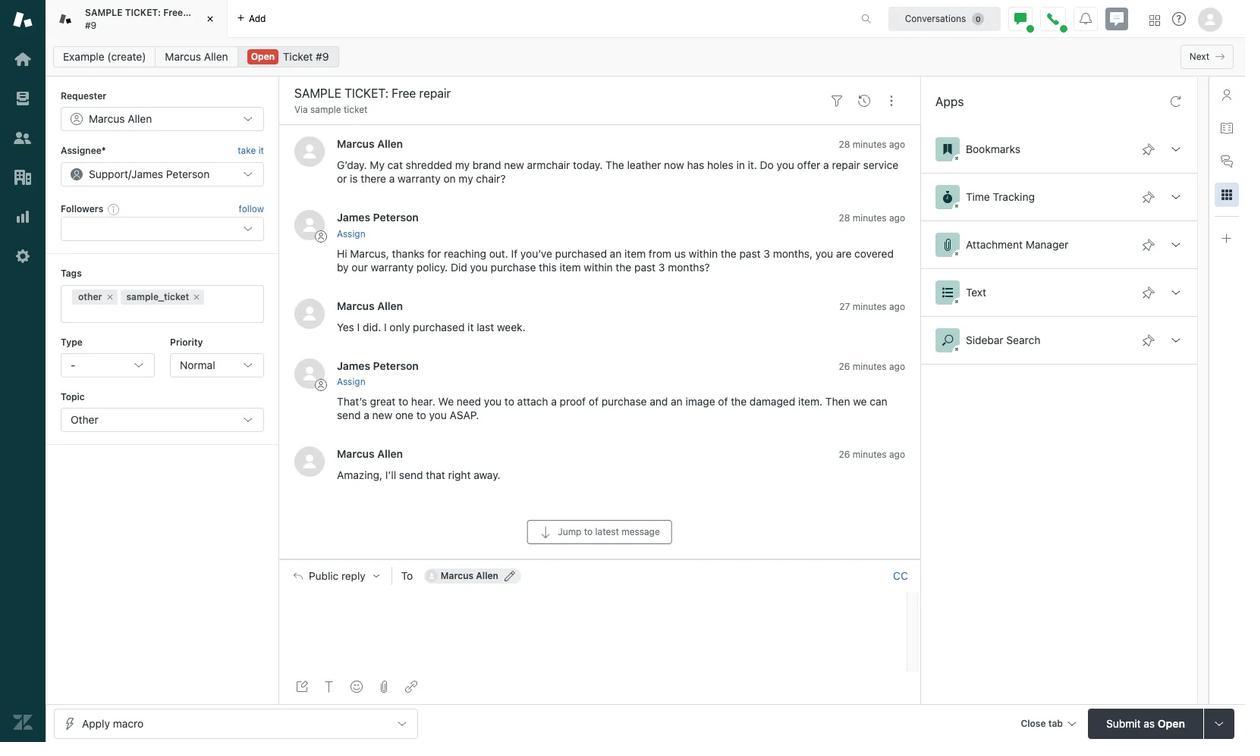 Task type: locate. For each thing, give the bounding box(es) containing it.
peterson up great
[[373, 359, 419, 372]]

1 28 from the top
[[839, 139, 850, 151]]

conversations button
[[889, 6, 1001, 31]]

1 vertical spatial 26 minutes ago text field
[[839, 449, 905, 461]]

james for hi
[[337, 211, 370, 224]]

james peterson assign for marcus,
[[337, 211, 419, 240]]

2 vertical spatial peterson
[[373, 359, 419, 372]]

purchased up this
[[555, 247, 607, 260]]

0 horizontal spatial purchased
[[413, 321, 465, 334]]

then
[[825, 395, 850, 408]]

marcus allen link up did.
[[337, 299, 403, 312]]

customers image
[[13, 128, 33, 148]]

main element
[[0, 0, 46, 743]]

2 minutes from the top
[[853, 213, 887, 224]]

need
[[457, 395, 481, 408]]

image
[[686, 395, 715, 408]]

type
[[61, 337, 83, 348]]

james
[[131, 168, 163, 180], [337, 211, 370, 224], [337, 359, 370, 372]]

edit user image
[[505, 571, 515, 582]]

0 horizontal spatial open
[[251, 51, 275, 62]]

draft mode image
[[296, 681, 308, 694]]

assign button up hi
[[337, 227, 366, 241]]

james up hi
[[337, 211, 370, 224]]

1 ago from the top
[[889, 139, 905, 151]]

0 vertical spatial #9
[[85, 19, 97, 31]]

0 horizontal spatial within
[[584, 261, 613, 274]]

in
[[736, 159, 745, 172]]

1 vertical spatial 26 minutes ago
[[839, 449, 905, 461]]

#9 down sample
[[85, 19, 97, 31]]

0 vertical spatial new
[[504, 159, 524, 172]]

28 for 28 minutes ago text field
[[839, 139, 850, 151]]

1 horizontal spatial item
[[625, 247, 646, 260]]

ticket:
[[125, 7, 161, 18]]

0 vertical spatial it
[[258, 145, 264, 157]]

submit
[[1106, 717, 1141, 730]]

james inside the assignee* element
[[131, 168, 163, 180]]

26 minutes ago text field up can
[[839, 361, 905, 372]]

via sample ticket
[[294, 104, 368, 115]]

public reply
[[309, 571, 366, 583]]

of
[[589, 395, 599, 408], [718, 395, 728, 408]]

james up "that's"
[[337, 359, 370, 372]]

an left from at the top right of page
[[610, 247, 622, 260]]

0 vertical spatial item
[[625, 247, 646, 260]]

assign button up "that's"
[[337, 376, 366, 389]]

a right offer
[[823, 159, 829, 172]]

28 minutes ago up service
[[839, 139, 905, 151]]

assign for hi
[[337, 228, 366, 240]]

#9 inside sample ticket: free repair #9
[[85, 19, 97, 31]]

peterson right /
[[166, 168, 210, 180]]

4 minutes from the top
[[853, 361, 887, 372]]

leather
[[627, 159, 661, 172]]

marcus allen link for amazing,
[[337, 448, 403, 461]]

28 down filter icon
[[839, 139, 850, 151]]

jump to latest message button
[[528, 520, 672, 545]]

assign
[[337, 228, 366, 240], [337, 376, 366, 388]]

followers element
[[61, 217, 264, 241]]

1 28 minutes ago from the top
[[839, 139, 905, 151]]

ticket #9
[[283, 50, 329, 63]]

for
[[428, 247, 441, 260]]

1 vertical spatial 28
[[839, 213, 850, 224]]

past left months,
[[739, 247, 761, 260]]

1 horizontal spatial open
[[1158, 717, 1185, 730]]

attachment manager button
[[920, 222, 1197, 269]]

peterson for that's
[[373, 359, 419, 372]]

marcus down free
[[165, 50, 201, 63]]

it left last
[[468, 321, 474, 334]]

public
[[309, 571, 339, 583]]

0 horizontal spatial new
[[372, 409, 392, 422]]

28 minutes ago for 28 minutes ago text box
[[839, 213, 905, 224]]

1 assign from the top
[[337, 228, 366, 240]]

my right the on
[[459, 173, 473, 185]]

the inside that's great to hear. we need you to attach a proof of purchase and an image of the damaged item. then we can send a new one to you asap.
[[731, 395, 747, 408]]

james peterson link up great
[[337, 359, 419, 372]]

26 minutes ago for that's great to hear. we need you to attach a proof of purchase and an image of the damaged item. then we can send a new one to you asap.
[[839, 361, 905, 372]]

secondary element
[[46, 42, 1245, 72]]

james peterson link up marcus,
[[337, 211, 419, 224]]

1 vertical spatial it
[[468, 321, 474, 334]]

1 vertical spatial purchase
[[602, 395, 647, 408]]

insert emojis image
[[351, 681, 363, 694]]

5 minutes from the top
[[853, 449, 887, 461]]

2 avatar image from the top
[[294, 210, 325, 241]]

1 horizontal spatial 3
[[764, 247, 770, 260]]

0 vertical spatial an
[[610, 247, 622, 260]]

cat
[[388, 159, 403, 172]]

james peterson assign up marcus,
[[337, 211, 419, 240]]

1 vertical spatial an
[[671, 395, 683, 408]]

1 horizontal spatial past
[[739, 247, 761, 260]]

it inside conversationlabel log
[[468, 321, 474, 334]]

0 vertical spatial james
[[131, 168, 163, 180]]

did.
[[363, 321, 381, 334]]

2 vertical spatial james
[[337, 359, 370, 372]]

close tab button
[[1014, 709, 1082, 742]]

26 minutes ago text field
[[839, 361, 905, 372], [839, 449, 905, 461]]

that
[[426, 469, 445, 482]]

0 horizontal spatial #9
[[85, 19, 97, 31]]

0 horizontal spatial i
[[357, 321, 360, 334]]

the
[[606, 159, 624, 172]]

follow
[[239, 203, 264, 215]]

marcus allen link inside secondary element
[[155, 46, 238, 68]]

marcus inside requester element
[[89, 113, 125, 126]]

purchased right only
[[413, 321, 465, 334]]

you down we
[[429, 409, 447, 422]]

2 i from the left
[[384, 321, 387, 334]]

3 minutes from the top
[[853, 301, 887, 312]]

i right yes
[[357, 321, 360, 334]]

0 vertical spatial warranty
[[398, 173, 441, 185]]

2 vertical spatial the
[[731, 395, 747, 408]]

of right image on the right bottom of the page
[[718, 395, 728, 408]]

marcus allen link up amazing,
[[337, 448, 403, 461]]

zendesk products image
[[1150, 15, 1160, 25]]

purchase inside hi marcus, thanks for reaching out. if you've purchased an item from us within the past 3 months, you are covered by our warranty policy. did you purchase this item within the past 3 months?
[[491, 261, 536, 274]]

0 vertical spatial 3
[[764, 247, 770, 260]]

minutes up service
[[853, 139, 887, 151]]

has
[[687, 159, 704, 172]]

1 james peterson link from the top
[[337, 211, 419, 224]]

an right and
[[671, 395, 683, 408]]

of right "proof"
[[589, 395, 599, 408]]

0 horizontal spatial repair
[[185, 7, 212, 18]]

bookmarks
[[966, 143, 1021, 156]]

marcus allen right marcus.allen@example.com icon
[[441, 571, 499, 582]]

i
[[357, 321, 360, 334], [384, 321, 387, 334]]

ago for amazing, i'll send that right away.
[[889, 449, 905, 461]]

i right did.
[[384, 321, 387, 334]]

to
[[399, 395, 408, 408], [505, 395, 514, 408], [416, 409, 426, 422], [584, 527, 593, 538]]

2 of from the left
[[718, 395, 728, 408]]

it
[[258, 145, 264, 157], [468, 321, 474, 334]]

open right as
[[1158, 717, 1185, 730]]

28 up are
[[839, 213, 850, 224]]

1 horizontal spatial send
[[399, 469, 423, 482]]

repair right free
[[185, 7, 212, 18]]

away.
[[474, 469, 501, 482]]

0 horizontal spatial an
[[610, 247, 622, 260]]

2 james peterson link from the top
[[337, 359, 419, 372]]

1 vertical spatial assign button
[[337, 376, 366, 389]]

0 vertical spatial 26 minutes ago
[[839, 361, 905, 372]]

remove image
[[192, 293, 201, 302]]

minutes down can
[[853, 449, 887, 461]]

assignee* element
[[61, 162, 264, 187]]

repair inside "g'day. my cat shredded my brand new armchair today. the leather now has holes in it. do you offer a repair service or is there a warranty on my chair?"
[[832, 159, 860, 172]]

an inside that's great to hear. we need you to attach a proof of purchase and an image of the damaged item. then we can send a new one to you asap.
[[671, 395, 683, 408]]

james peterson assign
[[337, 211, 419, 240], [337, 359, 419, 388]]

send down "that's"
[[337, 409, 361, 422]]

1 vertical spatial past
[[634, 261, 656, 274]]

marcus down requester
[[89, 113, 125, 126]]

it right take
[[258, 145, 264, 157]]

3 ago from the top
[[889, 301, 905, 312]]

normal
[[180, 359, 215, 372]]

0 horizontal spatial it
[[258, 145, 264, 157]]

sample ticket: free repair #9
[[85, 7, 212, 31]]

0 vertical spatial james peterson link
[[337, 211, 419, 224]]

Subject field
[[291, 84, 820, 102]]

3 avatar image from the top
[[294, 299, 325, 329]]

allen up support / james peterson
[[128, 113, 152, 126]]

0 horizontal spatial 3
[[659, 261, 665, 274]]

assign up "that's"
[[337, 376, 366, 388]]

1 vertical spatial james
[[337, 211, 370, 224]]

cc button
[[893, 570, 908, 583]]

1 vertical spatial #9
[[316, 50, 329, 63]]

minutes right 27
[[853, 301, 887, 312]]

26 minutes ago up can
[[839, 361, 905, 372]]

0 vertical spatial 26 minutes ago text field
[[839, 361, 905, 372]]

marcus allen down requester
[[89, 113, 152, 126]]

0 vertical spatial peterson
[[166, 168, 210, 180]]

3 down from at the top right of page
[[659, 261, 665, 274]]

marcus allen link
[[155, 46, 238, 68], [337, 138, 403, 151], [337, 299, 403, 312], [337, 448, 403, 461]]

item right this
[[560, 261, 581, 274]]

to down hear.
[[416, 409, 426, 422]]

the left damaged
[[731, 395, 747, 408]]

peterson up thanks
[[373, 211, 419, 224]]

1 vertical spatial james peterson assign
[[337, 359, 419, 388]]

27
[[840, 301, 850, 312]]

1 26 minutes ago text field from the top
[[839, 361, 905, 372]]

1 vertical spatial item
[[560, 261, 581, 274]]

attach
[[517, 395, 548, 408]]

new inside "g'day. my cat shredded my brand new armchair today. the leather now has holes in it. do you offer a repair service or is there a warranty on my chair?"
[[504, 159, 524, 172]]

26 minutes ago text field down can
[[839, 449, 905, 461]]

0 horizontal spatial item
[[560, 261, 581, 274]]

28 minutes ago text field
[[839, 213, 905, 224]]

1 vertical spatial warranty
[[371, 261, 414, 274]]

1 horizontal spatial of
[[718, 395, 728, 408]]

marcus allen down the close "image"
[[165, 50, 228, 63]]

1 assign button from the top
[[337, 227, 366, 241]]

#9
[[85, 19, 97, 31], [316, 50, 329, 63]]

1 vertical spatial assign
[[337, 376, 366, 388]]

minutes up can
[[853, 361, 887, 372]]

2 james peterson assign from the top
[[337, 359, 419, 388]]

1 vertical spatial james peterson link
[[337, 359, 419, 372]]

1 26 minutes ago from the top
[[839, 361, 905, 372]]

next button
[[1181, 45, 1234, 69]]

marcus allen link down the close "image"
[[155, 46, 238, 68]]

minutes up covered
[[853, 213, 887, 224]]

1 vertical spatial repair
[[832, 159, 860, 172]]

purchase left and
[[602, 395, 647, 408]]

the right us
[[721, 247, 737, 260]]

warranty inside hi marcus, thanks for reaching out. if you've purchased an item from us within the past 3 months, you are covered by our warranty policy. did you purchase this item within the past 3 months?
[[371, 261, 414, 274]]

take it
[[238, 145, 264, 157]]

1 horizontal spatial within
[[689, 247, 718, 260]]

james peterson assign up great
[[337, 359, 419, 388]]

you right do
[[777, 159, 794, 172]]

26 minutes ago text field for that's great to hear. we need you to attach a proof of purchase and an image of the damaged item. then we can send a new one to you asap.
[[839, 361, 905, 372]]

1 horizontal spatial purchased
[[555, 247, 607, 260]]

28 minutes ago for 28 minutes ago text field
[[839, 139, 905, 151]]

2 ago from the top
[[889, 213, 905, 224]]

marcus
[[165, 50, 201, 63], [89, 113, 125, 126], [337, 138, 375, 151], [337, 299, 375, 312], [337, 448, 375, 461], [441, 571, 474, 582]]

shredded
[[406, 159, 452, 172]]

past
[[739, 247, 761, 260], [634, 261, 656, 274]]

a down cat
[[389, 173, 395, 185]]

1 26 from the top
[[839, 361, 850, 372]]

2 26 minutes ago from the top
[[839, 449, 905, 461]]

5 ago from the top
[[889, 449, 905, 461]]

reply
[[341, 571, 366, 583]]

marcus allen link up my
[[337, 138, 403, 151]]

item.
[[798, 395, 823, 408]]

1 james peterson assign from the top
[[337, 211, 419, 240]]

assign up hi
[[337, 228, 366, 240]]

1 vertical spatial peterson
[[373, 211, 419, 224]]

0 horizontal spatial of
[[589, 395, 599, 408]]

new up the chair?
[[504, 159, 524, 172]]

2 28 from the top
[[839, 213, 850, 224]]

warranty down thanks
[[371, 261, 414, 274]]

0 vertical spatial the
[[721, 247, 737, 260]]

0 vertical spatial 28
[[839, 139, 850, 151]]

you down reaching
[[470, 261, 488, 274]]

views image
[[13, 89, 33, 109]]

0 vertical spatial past
[[739, 247, 761, 260]]

item left from at the top right of page
[[625, 247, 646, 260]]

4 avatar image from the top
[[294, 359, 325, 389]]

sidebar search button
[[920, 317, 1197, 364]]

the left months?
[[616, 261, 632, 274]]

minutes for hi marcus, thanks for reaching out. if you've purchased an item from us within the past 3 months, you are covered by our warranty policy. did you purchase this item within the past 3 months?
[[853, 213, 887, 224]]

zendesk image
[[13, 713, 33, 733]]

out.
[[489, 247, 508, 260]]

get help image
[[1172, 12, 1186, 26]]

1 horizontal spatial it
[[468, 321, 474, 334]]

#9 right ticket
[[316, 50, 329, 63]]

manager
[[1026, 238, 1069, 251]]

to inside jump to latest message button
[[584, 527, 593, 538]]

1 vertical spatial open
[[1158, 717, 1185, 730]]

sidebar
[[966, 334, 1004, 347]]

#9 inside secondary element
[[316, 50, 329, 63]]

within right this
[[584, 261, 613, 274]]

past down from at the top right of page
[[634, 261, 656, 274]]

1 horizontal spatial new
[[504, 159, 524, 172]]

g'day. my cat shredded my brand new armchair today. the leather now has holes in it. do you offer a repair service or is there a warranty on my chair?
[[337, 159, 899, 185]]

0 horizontal spatial purchase
[[491, 261, 536, 274]]

2 26 from the top
[[839, 449, 850, 461]]

allen down the close "image"
[[204, 50, 228, 63]]

0 vertical spatial purchased
[[555, 247, 607, 260]]

repair down 28 minutes ago text field
[[832, 159, 860, 172]]

reporting image
[[13, 207, 33, 227]]

avatar image
[[294, 137, 325, 167], [294, 210, 325, 241], [294, 299, 325, 329], [294, 359, 325, 389], [294, 447, 325, 477]]

0 vertical spatial 26
[[839, 361, 850, 372]]

26 up then
[[839, 361, 850, 372]]

to up one
[[399, 395, 408, 408]]

2 assign button from the top
[[337, 376, 366, 389]]

2 28 minutes ago from the top
[[839, 213, 905, 224]]

2 assign from the top
[[337, 376, 366, 388]]

to left 'attach'
[[505, 395, 514, 408]]

ago for that's great to hear. we need you to attach a proof of purchase and an image of the damaged item. then we can send a new one to you asap.
[[889, 361, 905, 372]]

0 vertical spatial assign
[[337, 228, 366, 240]]

1 vertical spatial purchased
[[413, 321, 465, 334]]

you right the need
[[484, 395, 502, 408]]

tab
[[46, 0, 228, 38]]

example (create)
[[63, 50, 146, 63]]

open left ticket
[[251, 51, 275, 62]]

1 horizontal spatial #9
[[316, 50, 329, 63]]

assign button for hi
[[337, 227, 366, 241]]

0 vertical spatial open
[[251, 51, 275, 62]]

4 ago from the top
[[889, 361, 905, 372]]

1 horizontal spatial i
[[384, 321, 387, 334]]

allen
[[204, 50, 228, 63], [128, 113, 152, 126], [377, 138, 403, 151], [377, 299, 403, 312], [377, 448, 403, 461], [476, 571, 499, 582]]

marcus allen
[[165, 50, 228, 63], [89, 113, 152, 126], [337, 138, 403, 151], [337, 299, 403, 312], [337, 448, 403, 461], [441, 571, 499, 582]]

requester
[[61, 90, 107, 102]]

us
[[674, 247, 686, 260]]

add button
[[228, 0, 275, 37]]

26
[[839, 361, 850, 372], [839, 449, 850, 461]]

1 vertical spatial 3
[[659, 261, 665, 274]]

0 vertical spatial purchase
[[491, 261, 536, 274]]

displays possible ticket submission types image
[[1213, 718, 1226, 730]]

1 avatar image from the top
[[294, 137, 325, 167]]

damaged
[[750, 395, 795, 408]]

peterson inside the assignee* element
[[166, 168, 210, 180]]

my up the on
[[455, 159, 470, 172]]

send inside that's great to hear. we need you to attach a proof of purchase and an image of the damaged item. then we can send a new one to you asap.
[[337, 409, 361, 422]]

marcus allen up my
[[337, 138, 403, 151]]

0 vertical spatial 28 minutes ago
[[839, 139, 905, 151]]

warranty down shredded
[[398, 173, 441, 185]]

cc
[[893, 570, 908, 583]]

1 horizontal spatial purchase
[[602, 395, 647, 408]]

send right i'll
[[399, 469, 423, 482]]

send
[[337, 409, 361, 422], [399, 469, 423, 482]]

1 vertical spatial new
[[372, 409, 392, 422]]

0 horizontal spatial past
[[634, 261, 656, 274]]

minutes for yes i did. i only purchased it last week.
[[853, 301, 887, 312]]

0 horizontal spatial send
[[337, 409, 361, 422]]

0 vertical spatial send
[[337, 409, 361, 422]]

26 minutes ago down can
[[839, 449, 905, 461]]

1 horizontal spatial an
[[671, 395, 683, 408]]

0 vertical spatial my
[[455, 159, 470, 172]]

add link (cmd k) image
[[405, 681, 417, 694]]

to right jump
[[584, 527, 593, 538]]

that's
[[337, 395, 367, 408]]

1 vertical spatial 26
[[839, 449, 850, 461]]

5 avatar image from the top
[[294, 447, 325, 477]]

marcus allen inside secondary element
[[165, 50, 228, 63]]

2 26 minutes ago text field from the top
[[839, 449, 905, 461]]

purchase down if
[[491, 261, 536, 274]]

get started image
[[13, 49, 33, 69]]

tags
[[61, 268, 82, 279]]

sample
[[85, 7, 123, 18]]

james peterson link for marcus,
[[337, 211, 419, 224]]

button displays agent's chat status as online. image
[[1015, 13, 1027, 25]]

26 down then
[[839, 449, 850, 461]]

assignee*
[[61, 145, 106, 157]]

1 vertical spatial 28 minutes ago
[[839, 213, 905, 224]]

james right support
[[131, 168, 163, 180]]

1 vertical spatial within
[[584, 261, 613, 274]]

add
[[249, 13, 266, 24]]

1 vertical spatial send
[[399, 469, 423, 482]]

open inside secondary element
[[251, 51, 275, 62]]

the
[[721, 247, 737, 260], [616, 261, 632, 274], [731, 395, 747, 408]]

3 left months,
[[764, 247, 770, 260]]

example
[[63, 50, 104, 63]]

0 vertical spatial assign button
[[337, 227, 366, 241]]

message
[[622, 527, 660, 538]]

1 of from the left
[[589, 395, 599, 408]]

0 vertical spatial repair
[[185, 7, 212, 18]]

28
[[839, 139, 850, 151], [839, 213, 850, 224]]

within up months?
[[689, 247, 718, 260]]

1 horizontal spatial repair
[[832, 159, 860, 172]]

26 minutes ago for amazing, i'll send that right away.
[[839, 449, 905, 461]]

purchase
[[491, 261, 536, 274], [602, 395, 647, 408]]

0 vertical spatial james peterson assign
[[337, 211, 419, 240]]

27 minutes ago text field
[[840, 301, 905, 312]]

avatar image for g'day.
[[294, 137, 325, 167]]

purchased inside hi marcus, thanks for reaching out. if you've purchased an item from us within the past 3 months, you are covered by our warranty policy. did you purchase this item within the past 3 months?
[[555, 247, 607, 260]]

28 minutes ago up covered
[[839, 213, 905, 224]]

item
[[625, 247, 646, 260], [560, 261, 581, 274]]



Task type: describe. For each thing, give the bounding box(es) containing it.
submit as open
[[1106, 717, 1185, 730]]

26 minutes ago text field for amazing, i'll send that right away.
[[839, 449, 905, 461]]

attachment
[[966, 238, 1023, 251]]

now
[[664, 159, 684, 172]]

ticket actions image
[[886, 95, 898, 107]]

28 for 28 minutes ago text box
[[839, 213, 850, 224]]

months,
[[773, 247, 813, 260]]

amazing,
[[337, 469, 382, 482]]

take it button
[[238, 144, 264, 159]]

a down "that's"
[[364, 409, 369, 422]]

one
[[395, 409, 414, 422]]

you've
[[521, 247, 552, 260]]

28 minutes ago text field
[[839, 139, 905, 151]]

i'll
[[385, 469, 396, 482]]

asap.
[[450, 409, 479, 422]]

allen left edit user icon
[[476, 571, 499, 582]]

can
[[870, 395, 888, 408]]

hi marcus, thanks for reaching out. if you've purchased an item from us within the past 3 months, you are covered by our warranty policy. did you purchase this item within the past 3 months?
[[337, 247, 897, 274]]

peterson for hi
[[373, 211, 419, 224]]

marcus right marcus.allen@example.com icon
[[441, 571, 474, 582]]

chair?
[[476, 173, 506, 185]]

minutes for amazing, i'll send that right away.
[[853, 449, 887, 461]]

requester element
[[61, 107, 264, 132]]

ticket
[[283, 50, 313, 63]]

zendesk chat image
[[1106, 8, 1128, 30]]

apps image
[[1221, 189, 1233, 201]]

new inside that's great to hear. we need you to attach a proof of purchase and an image of the damaged item. then we can send a new one to you asap.
[[372, 409, 392, 422]]

minutes for that's great to hear. we need you to attach a proof of purchase and an image of the damaged item. then we can send a new one to you asap.
[[853, 361, 887, 372]]

to
[[401, 570, 413, 583]]

only
[[390, 321, 410, 334]]

other
[[78, 291, 102, 302]]

time tracking
[[966, 190, 1035, 203]]

last
[[477, 321, 494, 334]]

marcus allen link for g'day.
[[337, 138, 403, 151]]

priority
[[170, 337, 203, 348]]

avatar image for yes
[[294, 299, 325, 329]]

tab
[[1049, 718, 1063, 730]]

assign button for that's
[[337, 376, 366, 389]]

free
[[163, 7, 183, 18]]

ago for hi marcus, thanks for reaching out. if you've purchased an item from us within the past 3 months, you are covered by our warranty policy. did you purchase this item within the past 3 months?
[[889, 213, 905, 224]]

jump to latest message
[[558, 527, 660, 538]]

months?
[[668, 261, 710, 274]]

customer context image
[[1221, 89, 1233, 101]]

an inside hi marcus, thanks for reaching out. if you've purchased an item from us within the past 3 months, you are covered by our warranty policy. did you purchase this item within the past 3 months?
[[610, 247, 622, 260]]

marcus allen up amazing,
[[337, 448, 403, 461]]

27 minutes ago
[[840, 301, 905, 312]]

service
[[863, 159, 899, 172]]

add attachment image
[[378, 681, 390, 694]]

thanks
[[392, 247, 425, 260]]

normal button
[[170, 354, 264, 378]]

jump
[[558, 527, 582, 538]]

allen up i'll
[[377, 448, 403, 461]]

topic
[[61, 392, 85, 403]]

avatar image for amazing,
[[294, 447, 325, 477]]

text
[[966, 286, 987, 299]]

text button
[[920, 269, 1197, 316]]

warranty inside "g'day. my cat shredded my brand new armchair today. the leather now has holes in it. do you offer a repair service or is there a warranty on my chair?"
[[398, 173, 441, 185]]

26 for that's great to hear. we need you to attach a proof of purchase and an image of the damaged item. then we can send a new one to you asap.
[[839, 361, 850, 372]]

- button
[[61, 354, 155, 378]]

format text image
[[323, 681, 335, 694]]

marcus.allen@example.com image
[[426, 571, 438, 583]]

or
[[337, 173, 347, 185]]

week.
[[497, 321, 526, 334]]

purchase inside that's great to hear. we need you to attach a proof of purchase and an image of the damaged item. then we can send a new one to you asap.
[[602, 395, 647, 408]]

marcus up yes
[[337, 299, 375, 312]]

26 for amazing, i'll send that right away.
[[839, 449, 850, 461]]

zendesk support image
[[13, 10, 33, 30]]

on
[[444, 173, 456, 185]]

1 i from the left
[[357, 321, 360, 334]]

organizations image
[[13, 168, 33, 187]]

conversationlabel log
[[279, 125, 920, 560]]

great
[[370, 395, 396, 408]]

admin image
[[13, 247, 33, 266]]

1 vertical spatial my
[[459, 173, 473, 185]]

macro
[[113, 717, 143, 730]]

Public reply composer text field
[[287, 593, 902, 624]]

apply
[[82, 717, 110, 730]]

1 vertical spatial the
[[616, 261, 632, 274]]

remove image
[[105, 293, 114, 302]]

filter image
[[831, 95, 843, 107]]

do
[[760, 159, 774, 172]]

take
[[238, 145, 256, 157]]

events image
[[858, 95, 870, 107]]

hear.
[[411, 395, 435, 408]]

hi
[[337, 247, 347, 260]]

g'day.
[[337, 159, 367, 172]]

apply macro
[[82, 717, 143, 730]]

a left "proof"
[[551, 395, 557, 408]]

marcus allen inside requester element
[[89, 113, 152, 126]]

you inside "g'day. my cat shredded my brand new armchair today. the leather now has holes in it. do you offer a repair service or is there a warranty on my chair?"
[[777, 159, 794, 172]]

proof
[[560, 395, 586, 408]]

that's great to hear. we need you to attach a proof of purchase and an image of the damaged item. then we can send a new one to you asap.
[[337, 395, 890, 422]]

notifications image
[[1080, 13, 1092, 25]]

followers
[[61, 203, 103, 215]]

ago for yes i did. i only purchased it last week.
[[889, 301, 905, 312]]

info on adding followers image
[[108, 203, 120, 215]]

reaching
[[444, 247, 486, 260]]

marcus inside secondary element
[[165, 50, 201, 63]]

today.
[[573, 159, 603, 172]]

is
[[350, 173, 358, 185]]

hide composer image
[[594, 554, 606, 566]]

topic element
[[61, 409, 264, 433]]

1 minutes from the top
[[853, 139, 887, 151]]

repair inside sample ticket: free repair #9
[[185, 7, 212, 18]]

latest
[[595, 527, 619, 538]]

assign for that's
[[337, 376, 366, 388]]

marcus up g'day.
[[337, 138, 375, 151]]

marcus up amazing,
[[337, 448, 375, 461]]

-
[[71, 359, 75, 372]]

sample_ticket
[[126, 291, 189, 302]]

if
[[511, 247, 518, 260]]

from
[[649, 247, 672, 260]]

marcus allen link for yes
[[337, 299, 403, 312]]

policy.
[[416, 261, 448, 274]]

close image
[[203, 11, 218, 27]]

knowledge image
[[1221, 122, 1233, 134]]

next
[[1190, 51, 1210, 62]]

support
[[89, 168, 128, 180]]

close
[[1021, 718, 1046, 730]]

sidebar search
[[966, 334, 1041, 347]]

other
[[71, 414, 98, 427]]

public reply button
[[280, 561, 391, 593]]

allen up only
[[377, 299, 403, 312]]

covered
[[855, 247, 894, 260]]

allen inside secondary element
[[204, 50, 228, 63]]

right
[[448, 469, 471, 482]]

marcus allen up did.
[[337, 299, 403, 312]]

yes i did. i only purchased it last week.
[[337, 321, 526, 334]]

it inside button
[[258, 145, 264, 157]]

allen inside requester element
[[128, 113, 152, 126]]

time tracking button
[[920, 174, 1197, 221]]

conversations
[[905, 13, 966, 24]]

allen up cat
[[377, 138, 403, 151]]

you left are
[[816, 247, 833, 260]]

james for that's
[[337, 359, 370, 372]]

ticket
[[344, 104, 368, 115]]

tab containing sample ticket: free repair
[[46, 0, 228, 38]]

did
[[451, 261, 467, 274]]

there
[[361, 173, 386, 185]]

tabs tab list
[[46, 0, 845, 38]]

james peterson assign for great
[[337, 359, 419, 388]]

james peterson link for great
[[337, 359, 419, 372]]

marcus,
[[350, 247, 389, 260]]

0 vertical spatial within
[[689, 247, 718, 260]]

attachment manager
[[966, 238, 1069, 251]]

our
[[352, 261, 368, 274]]



Task type: vqa. For each thing, say whether or not it's contained in the screenshot.
middle SELL
no



